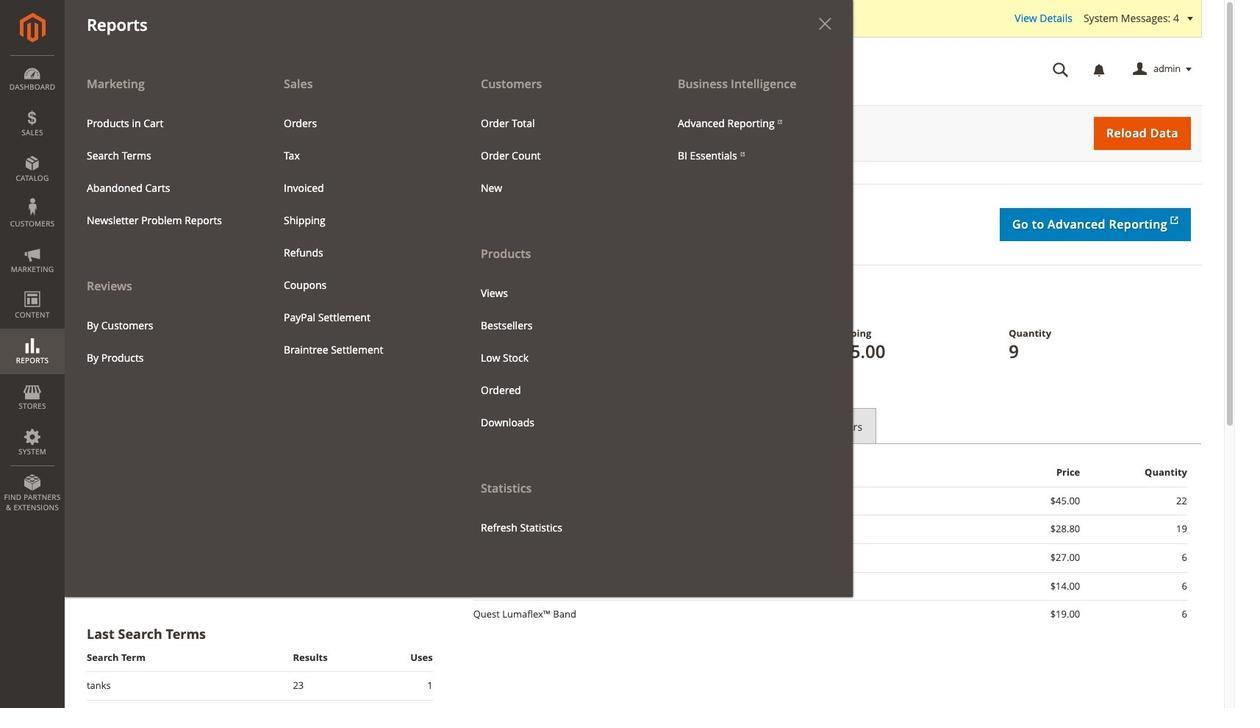Task type: vqa. For each thing, say whether or not it's contained in the screenshot.
menu
yes



Task type: locate. For each thing, give the bounding box(es) containing it.
menu bar
[[0, 0, 853, 597]]

magento admin panel image
[[19, 13, 45, 43]]

menu
[[65, 68, 853, 597], [65, 68, 262, 374], [459, 68, 656, 544], [76, 107, 251, 237], [273, 107, 448, 366], [470, 107, 645, 204], [667, 107, 842, 172], [470, 277, 645, 439], [76, 309, 251, 374]]



